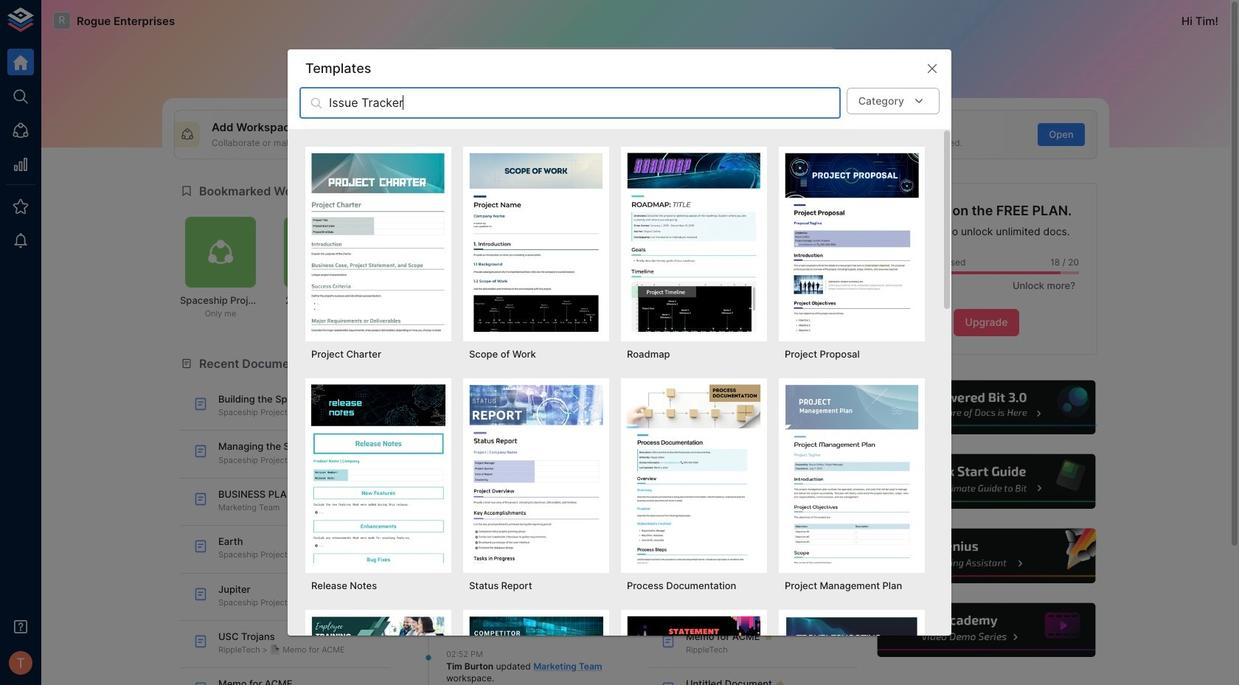 Task type: describe. For each thing, give the bounding box(es) containing it.
competitor research report image
[[469, 616, 603, 685]]

process documentation image
[[627, 384, 761, 563]]

employee training manual image
[[311, 616, 446, 685]]

4 help image from the top
[[876, 601, 1098, 660]]

project charter image
[[311, 153, 446, 332]]

1 help image from the top
[[876, 378, 1098, 437]]

troubleshooting guide image
[[785, 616, 919, 685]]

status report image
[[469, 384, 603, 563]]

2 help image from the top
[[876, 453, 1098, 511]]

project proposal image
[[785, 153, 919, 332]]

project management plan image
[[785, 384, 919, 563]]

scope of work image
[[469, 153, 603, 332]]



Task type: locate. For each thing, give the bounding box(es) containing it.
roadmap image
[[627, 153, 761, 332]]

Search Templates... text field
[[329, 88, 841, 119]]

statement of work image
[[627, 616, 761, 685]]

release notes image
[[311, 384, 446, 563]]

3 help image from the top
[[876, 527, 1098, 586]]

help image
[[876, 378, 1098, 437], [876, 453, 1098, 511], [876, 527, 1098, 586], [876, 601, 1098, 660]]

dialog
[[288, 49, 952, 685]]



Task type: vqa. For each thing, say whether or not it's contained in the screenshot.
Project Management Plan image
yes



